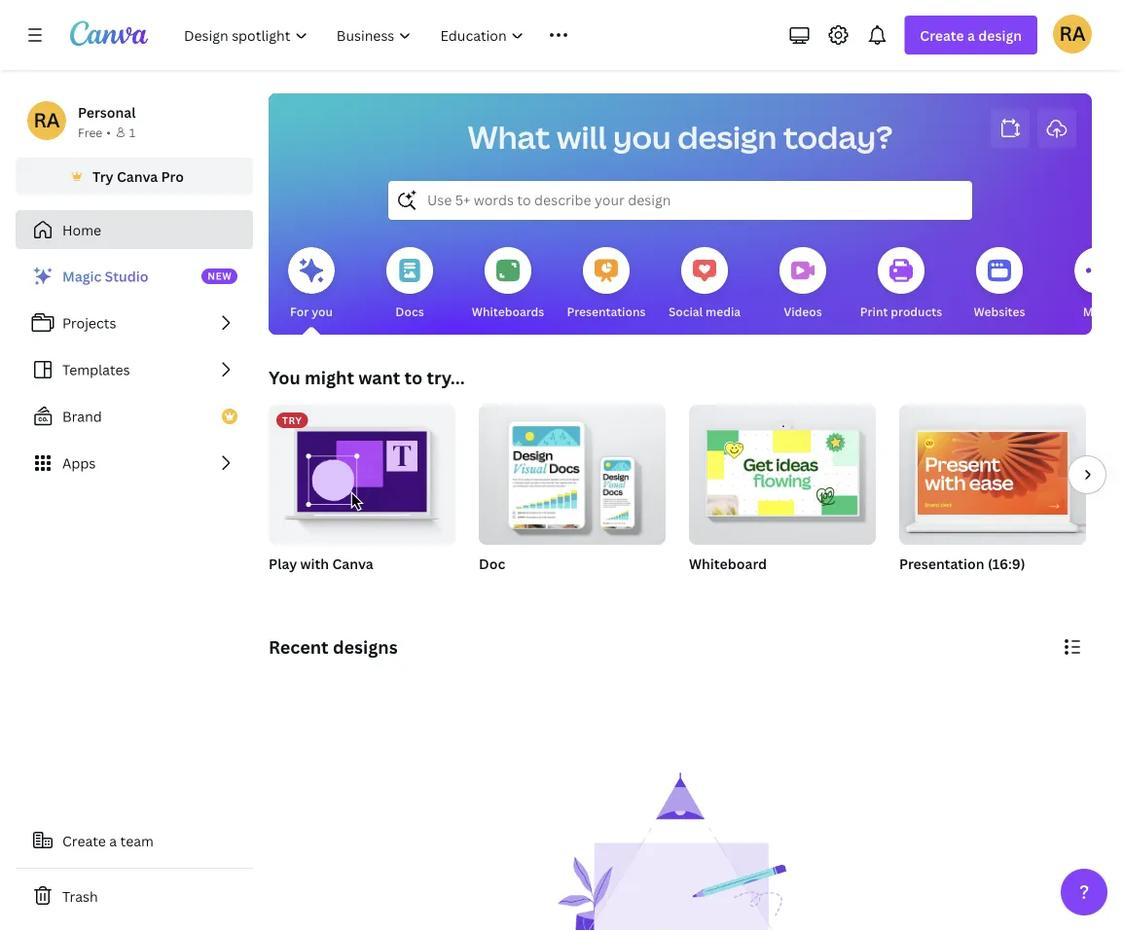 Task type: describe. For each thing, give the bounding box(es) containing it.
print products
[[861, 303, 943, 319]]

print
[[861, 303, 888, 319]]

what
[[468, 116, 551, 158]]

create a design button
[[905, 16, 1038, 55]]

print products button
[[861, 234, 943, 335]]

ruby anderson image for ruby anderson 'element'
[[27, 101, 66, 140]]

media
[[706, 303, 741, 319]]

projects
[[62, 314, 116, 332]]

magic
[[62, 267, 102, 286]]

designs
[[333, 635, 398, 659]]

free •
[[78, 124, 111, 140]]

ra button
[[1053, 14, 1092, 53]]

products
[[891, 303, 943, 319]]

trash link
[[16, 877, 253, 916]]

for you button
[[288, 234, 335, 335]]

1 vertical spatial design
[[678, 116, 777, 158]]

social media
[[669, 303, 741, 319]]

for you
[[290, 303, 333, 319]]

group for presentation (16:9)
[[900, 397, 1087, 545]]

trash
[[62, 887, 98, 906]]

2 group from the left
[[689, 397, 876, 545]]

social
[[669, 303, 703, 319]]

free
[[78, 124, 102, 140]]

•
[[106, 124, 111, 140]]

play with canva
[[269, 554, 374, 573]]

presentations button
[[567, 234, 646, 335]]

docs button
[[387, 234, 433, 335]]

Search search field
[[427, 182, 934, 219]]

recent designs
[[269, 635, 398, 659]]

list containing magic studio
[[16, 257, 253, 483]]

design inside dropdown button
[[979, 26, 1022, 44]]

presentation (16:9)
[[900, 554, 1026, 573]]

you
[[269, 366, 301, 389]]

templates link
[[16, 351, 253, 389]]

try...
[[427, 366, 465, 389]]

try for try
[[282, 414, 302, 427]]

websites button
[[974, 234, 1026, 335]]

presentation
[[900, 554, 985, 573]]

want
[[358, 366, 400, 389]]

create a team button
[[16, 822, 253, 861]]

ruby anderson element
[[27, 101, 66, 140]]

try canva pro button
[[16, 158, 253, 195]]

create a design
[[920, 26, 1022, 44]]

(16:9)
[[988, 554, 1026, 573]]

you might want to try...
[[269, 366, 465, 389]]

apps link
[[16, 444, 253, 483]]

what will you design today?
[[468, 116, 893, 158]]

a for design
[[968, 26, 976, 44]]



Task type: locate. For each thing, give the bounding box(es) containing it.
personal
[[78, 103, 136, 121]]

will
[[557, 116, 607, 158]]

1 horizontal spatial group
[[689, 397, 876, 545]]

0 vertical spatial design
[[979, 26, 1022, 44]]

0 horizontal spatial group
[[479, 397, 666, 545]]

3 group from the left
[[900, 397, 1087, 545]]

brand
[[62, 407, 102, 426]]

apps
[[62, 454, 96, 473]]

try for try canva pro
[[93, 167, 114, 185]]

0 vertical spatial a
[[968, 26, 976, 44]]

a inside dropdown button
[[968, 26, 976, 44]]

you right for
[[312, 303, 333, 319]]

today?
[[784, 116, 893, 158]]

projects link
[[16, 304, 253, 343]]

1 horizontal spatial design
[[979, 26, 1022, 44]]

0 horizontal spatial design
[[678, 116, 777, 158]]

1 vertical spatial a
[[109, 832, 117, 850]]

with
[[300, 554, 329, 573]]

0 vertical spatial create
[[920, 26, 965, 44]]

create inside button
[[62, 832, 106, 850]]

canva left pro
[[117, 167, 158, 185]]

top level navigation element
[[171, 16, 726, 55], [171, 16, 726, 55]]

1
[[129, 124, 136, 140]]

0 horizontal spatial create
[[62, 832, 106, 850]]

recent
[[269, 635, 329, 659]]

try canva pro
[[93, 167, 184, 185]]

a
[[968, 26, 976, 44], [109, 832, 117, 850]]

1 horizontal spatial create
[[920, 26, 965, 44]]

play
[[269, 554, 297, 573]]

team
[[120, 832, 154, 850]]

create a team
[[62, 832, 154, 850]]

presentations
[[567, 303, 646, 319]]

try inside button
[[93, 167, 114, 185]]

templates
[[62, 361, 130, 379]]

try down •
[[93, 167, 114, 185]]

videos button
[[780, 234, 827, 335]]

0 horizontal spatial ruby anderson image
[[27, 101, 66, 140]]

0 vertical spatial you
[[613, 116, 671, 158]]

home link
[[16, 210, 253, 249]]

0 horizontal spatial canva
[[117, 167, 158, 185]]

you right will
[[613, 116, 671, 158]]

1 horizontal spatial you
[[613, 116, 671, 158]]

more
[[1083, 303, 1113, 319]]

try inside play with canva group
[[282, 414, 302, 427]]

canva inside button
[[117, 167, 158, 185]]

None search field
[[388, 181, 973, 220]]

you
[[613, 116, 671, 158], [312, 303, 333, 319]]

doc
[[479, 554, 505, 573]]

0 horizontal spatial try
[[93, 167, 114, 185]]

studio
[[105, 267, 148, 286]]

brand link
[[16, 397, 253, 436]]

social media button
[[669, 234, 741, 335]]

group
[[479, 397, 666, 545], [689, 397, 876, 545], [900, 397, 1087, 545]]

whiteboards button
[[472, 234, 545, 335]]

0 vertical spatial ruby anderson image
[[1053, 14, 1092, 53]]

play with canva group
[[269, 405, 456, 574]]

0 vertical spatial canva
[[117, 167, 158, 185]]

ruby anderson image
[[1053, 14, 1092, 53], [27, 101, 66, 140]]

whiteboard group
[[689, 397, 876, 598]]

home
[[62, 221, 101, 239]]

websites
[[974, 303, 1026, 319]]

try
[[93, 167, 114, 185], [282, 414, 302, 427]]

doc group
[[479, 397, 666, 598]]

for
[[290, 303, 309, 319]]

you inside "button"
[[312, 303, 333, 319]]

presentation (16:9) group
[[900, 397, 1087, 598]]

list
[[16, 257, 253, 483]]

2 horizontal spatial group
[[900, 397, 1087, 545]]

1 horizontal spatial ruby anderson image
[[1053, 14, 1092, 53]]

create
[[920, 26, 965, 44], [62, 832, 106, 850]]

docs
[[396, 303, 424, 319]]

design up search 'search field'
[[678, 116, 777, 158]]

1 vertical spatial try
[[282, 414, 302, 427]]

1 horizontal spatial a
[[968, 26, 976, 44]]

create for create a design
[[920, 26, 965, 44]]

to
[[404, 366, 423, 389]]

a inside button
[[109, 832, 117, 850]]

magic studio
[[62, 267, 148, 286]]

canva inside group
[[332, 554, 374, 573]]

canva right with at the bottom left of page
[[332, 554, 374, 573]]

0 horizontal spatial you
[[312, 303, 333, 319]]

might
[[305, 366, 354, 389]]

ruby anderson image
[[1053, 14, 1092, 53]]

whiteboard
[[689, 554, 767, 573]]

group for doc
[[479, 397, 666, 545]]

0 vertical spatial try
[[93, 167, 114, 185]]

more button
[[1075, 234, 1122, 335]]

1 horizontal spatial try
[[282, 414, 302, 427]]

1 vertical spatial ruby anderson image
[[27, 101, 66, 140]]

0 horizontal spatial a
[[109, 832, 117, 850]]

design left ra popup button
[[979, 26, 1022, 44]]

create inside dropdown button
[[920, 26, 965, 44]]

try down you
[[282, 414, 302, 427]]

videos
[[784, 303, 822, 319]]

canva
[[117, 167, 158, 185], [332, 554, 374, 573]]

design
[[979, 26, 1022, 44], [678, 116, 777, 158]]

1 vertical spatial you
[[312, 303, 333, 319]]

1 group from the left
[[479, 397, 666, 545]]

1 horizontal spatial canva
[[332, 554, 374, 573]]

ruby anderson image for ra popup button
[[1053, 14, 1092, 53]]

new
[[208, 270, 232, 283]]

1 vertical spatial create
[[62, 832, 106, 850]]

whiteboards
[[472, 303, 545, 319]]

1 vertical spatial canva
[[332, 554, 374, 573]]

pro
[[161, 167, 184, 185]]

create for create a team
[[62, 832, 106, 850]]

a for team
[[109, 832, 117, 850]]



Task type: vqa. For each thing, say whether or not it's contained in the screenshot.
the Try associated with Try Canva Pro
yes



